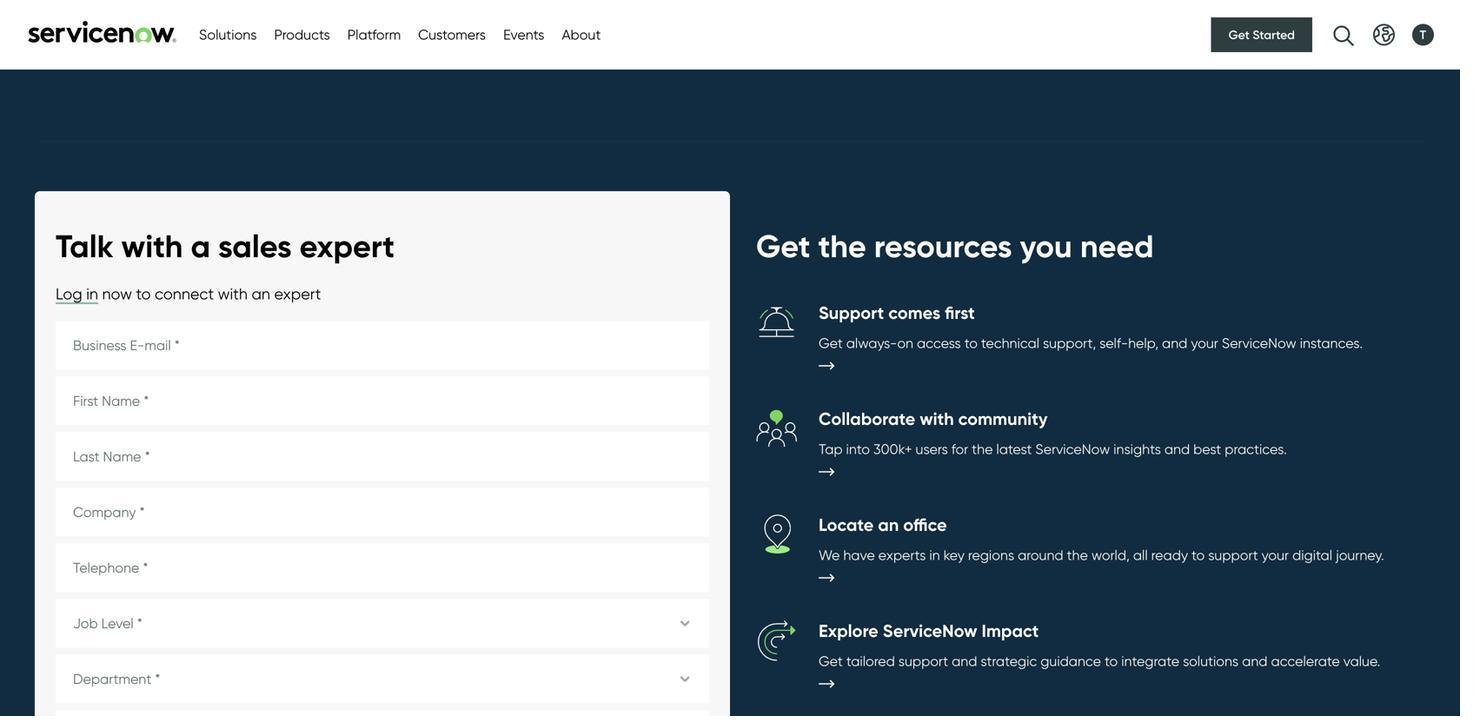 Task type: locate. For each thing, give the bounding box(es) containing it.
connect
[[155, 284, 214, 303]]

servicenow
[[1222, 335, 1297, 352], [1036, 441, 1111, 458], [883, 620, 978, 642]]

in
[[86, 284, 98, 303], [930, 547, 941, 564]]

1 horizontal spatial in
[[930, 547, 941, 564]]

servicenow right the latest
[[1036, 441, 1111, 458]]

solutions
[[1184, 653, 1239, 670]]

solutions button
[[199, 24, 257, 45]]

and for community
[[1165, 441, 1191, 458]]

on
[[898, 335, 914, 352]]

experts
[[879, 547, 926, 564]]

1 vertical spatial the
[[972, 441, 993, 458]]

0 vertical spatial the
[[819, 227, 867, 266]]

0 vertical spatial with
[[121, 227, 183, 266]]

get for get tailored support and strategic guidance to integrate solutions and accelerate value.
[[819, 653, 843, 670]]

talk with a sales expert
[[56, 227, 395, 266]]

your left digital
[[1262, 547, 1290, 564]]

your
[[1192, 335, 1219, 352], [1262, 547, 1290, 564]]

journey.
[[1337, 547, 1385, 564]]

customers button
[[418, 24, 486, 45]]

an up experts
[[878, 514, 899, 536]]

get for get started
[[1229, 27, 1250, 42]]

the left world,
[[1067, 547, 1089, 564]]

self-
[[1100, 335, 1129, 352]]

events
[[504, 26, 545, 43]]

1 horizontal spatial with
[[218, 284, 248, 303]]

support right 'ready'
[[1209, 547, 1259, 564]]

0 horizontal spatial support
[[899, 653, 949, 670]]

now
[[102, 284, 132, 303]]

collaborate
[[819, 408, 916, 430]]

all
[[1134, 547, 1148, 564]]

into
[[847, 441, 870, 458]]

with for collaborate
[[920, 408, 955, 430]]

tap
[[819, 441, 843, 458]]

key
[[944, 547, 965, 564]]

in left key at the right bottom
[[930, 547, 941, 564]]

users
[[916, 441, 949, 458]]

solutions
[[199, 26, 257, 43]]

customers
[[418, 26, 486, 43]]

0 horizontal spatial servicenow
[[883, 620, 978, 642]]

servicenow up tailored on the bottom right of the page
[[883, 620, 978, 642]]

and left "best"
[[1165, 441, 1191, 458]]

locate an office
[[819, 514, 948, 536]]

an
[[252, 284, 270, 303], [878, 514, 899, 536]]

sales
[[218, 227, 292, 266]]

world,
[[1092, 547, 1130, 564]]

and for first
[[1163, 335, 1188, 352]]

value.
[[1344, 653, 1381, 670]]

0 vertical spatial servicenow
[[1222, 335, 1297, 352]]

and
[[1163, 335, 1188, 352], [1165, 441, 1191, 458], [952, 653, 978, 670], [1243, 653, 1268, 670]]

with down the "talk with a sales expert"
[[218, 284, 248, 303]]

comes
[[889, 302, 941, 324]]

servicenow left instances. on the top
[[1222, 335, 1297, 352]]

get for get always-on access to technical support, self-help, and your servicenow instances.
[[819, 335, 843, 352]]

0 vertical spatial an
[[252, 284, 270, 303]]

support comes first
[[819, 302, 975, 324]]

with up users
[[920, 408, 955, 430]]

1 vertical spatial support
[[899, 653, 949, 670]]

get inside "link"
[[1229, 27, 1250, 42]]

the up support
[[819, 227, 867, 266]]

support
[[819, 302, 885, 324]]

an down sales
[[252, 284, 270, 303]]

2 vertical spatial servicenow
[[883, 620, 978, 642]]

1 vertical spatial with
[[218, 284, 248, 303]]

support
[[1209, 547, 1259, 564], [899, 653, 949, 670]]

always-
[[847, 335, 898, 352]]

0 horizontal spatial with
[[121, 227, 183, 266]]

we have experts in key regions around the world, all ready to support your digital journey.
[[819, 547, 1385, 564]]

2 vertical spatial the
[[1067, 547, 1089, 564]]

the
[[819, 227, 867, 266], [972, 441, 993, 458], [1067, 547, 1089, 564]]

community
[[959, 408, 1048, 430]]

instances.
[[1301, 335, 1364, 352]]

1 vertical spatial servicenow
[[1036, 441, 1111, 458]]

2 vertical spatial with
[[920, 408, 955, 430]]

with
[[121, 227, 183, 266], [218, 284, 248, 303], [920, 408, 955, 430]]

technical
[[982, 335, 1040, 352]]

expert
[[300, 227, 395, 266], [274, 284, 321, 303]]

integrate
[[1122, 653, 1180, 670]]

the right for
[[972, 441, 993, 458]]

1 vertical spatial your
[[1262, 547, 1290, 564]]

first
[[945, 302, 975, 324]]

around
[[1018, 547, 1064, 564]]

started
[[1253, 27, 1296, 42]]

0 vertical spatial your
[[1192, 335, 1219, 352]]

to
[[136, 284, 151, 303], [965, 335, 978, 352], [1192, 547, 1205, 564], [1105, 653, 1118, 670]]

with left a
[[121, 227, 183, 266]]

0 vertical spatial in
[[86, 284, 98, 303]]

Company text field
[[56, 488, 710, 537]]

explore
[[819, 620, 879, 642]]

1 horizontal spatial servicenow
[[1036, 441, 1111, 458]]

0 horizontal spatial your
[[1192, 335, 1219, 352]]

and right help,
[[1163, 335, 1188, 352]]

products
[[274, 26, 330, 43]]

1 horizontal spatial support
[[1209, 547, 1259, 564]]

get
[[1229, 27, 1250, 42], [757, 227, 811, 266], [819, 335, 843, 352], [819, 653, 843, 670]]

1 vertical spatial in
[[930, 547, 941, 564]]

in right log
[[86, 284, 98, 303]]

practices.
[[1225, 441, 1288, 458]]

get tailored support and strategic guidance to integrate solutions and accelerate value.
[[819, 653, 1381, 670]]

platform
[[348, 26, 401, 43]]

your right help,
[[1192, 335, 1219, 352]]

guidance
[[1041, 653, 1102, 670]]

talk
[[56, 227, 113, 266]]

1 vertical spatial expert
[[274, 284, 321, 303]]

tailored
[[847, 653, 895, 670]]

0 vertical spatial expert
[[300, 227, 395, 266]]

support down explore servicenow impact
[[899, 653, 949, 670]]

2 horizontal spatial with
[[920, 408, 955, 430]]

you
[[1020, 227, 1073, 266]]

get started link
[[1212, 17, 1313, 52]]

get the resources you need
[[757, 227, 1155, 266]]

1 horizontal spatial your
[[1262, 547, 1290, 564]]

and right solutions
[[1243, 653, 1268, 670]]

2 horizontal spatial the
[[1067, 547, 1089, 564]]

1 horizontal spatial the
[[972, 441, 993, 458]]

products button
[[274, 24, 330, 45]]

0 vertical spatial support
[[1209, 547, 1259, 564]]

1 horizontal spatial an
[[878, 514, 899, 536]]

have
[[844, 547, 875, 564]]

0 horizontal spatial an
[[252, 284, 270, 303]]



Task type: vqa. For each thing, say whether or not it's contained in the screenshot.
the left Any
no



Task type: describe. For each thing, give the bounding box(es) containing it.
collaborate with community
[[819, 408, 1048, 430]]

Last Name text field
[[56, 433, 710, 481]]

servicenow image
[[26, 20, 178, 43]]

with for talk
[[121, 227, 183, 266]]

to right 'ready'
[[1192, 547, 1205, 564]]

a
[[191, 227, 210, 266]]

log
[[56, 284, 82, 303]]

need
[[1081, 227, 1155, 266]]

to right access
[[965, 335, 978, 352]]

about
[[562, 26, 601, 43]]

regions
[[969, 547, 1015, 564]]

Business E-mail text field
[[56, 321, 710, 370]]

we
[[819, 547, 840, 564]]

events button
[[504, 24, 545, 45]]

get started
[[1229, 27, 1296, 42]]

resources
[[875, 227, 1013, 266]]

for
[[952, 441, 969, 458]]

best
[[1194, 441, 1222, 458]]

platform button
[[348, 24, 401, 45]]

First Name text field
[[56, 377, 710, 426]]

and for impact
[[1243, 653, 1268, 670]]

log in now to connect with an expert
[[56, 284, 321, 303]]

get always-on access to technical support, self-help, and your servicenow instances.
[[819, 335, 1364, 352]]

locate
[[819, 514, 874, 536]]

to left integrate
[[1105, 653, 1118, 670]]

explore servicenow impact
[[819, 620, 1039, 642]]

insights
[[1114, 441, 1162, 458]]

help,
[[1129, 335, 1159, 352]]

about button
[[562, 24, 601, 45]]

get for get the resources you need
[[757, 227, 811, 266]]

impact
[[982, 620, 1039, 642]]

office
[[904, 514, 948, 536]]

strategic
[[981, 653, 1038, 670]]

support,
[[1043, 335, 1097, 352]]

2 horizontal spatial servicenow
[[1222, 335, 1297, 352]]

Telephone telephone field
[[56, 544, 710, 593]]

300k+
[[874, 441, 913, 458]]

and left strategic
[[952, 653, 978, 670]]

digital
[[1293, 547, 1333, 564]]

latest
[[997, 441, 1033, 458]]

access
[[917, 335, 962, 352]]

accelerate
[[1272, 653, 1341, 670]]

ready
[[1152, 547, 1189, 564]]

0 horizontal spatial in
[[86, 284, 98, 303]]

log in link
[[56, 284, 98, 304]]

tap into 300k+ users for the latest servicenow insights and best practices.
[[819, 441, 1288, 458]]

0 horizontal spatial the
[[819, 227, 867, 266]]

to right now
[[136, 284, 151, 303]]

1 vertical spatial an
[[878, 514, 899, 536]]



